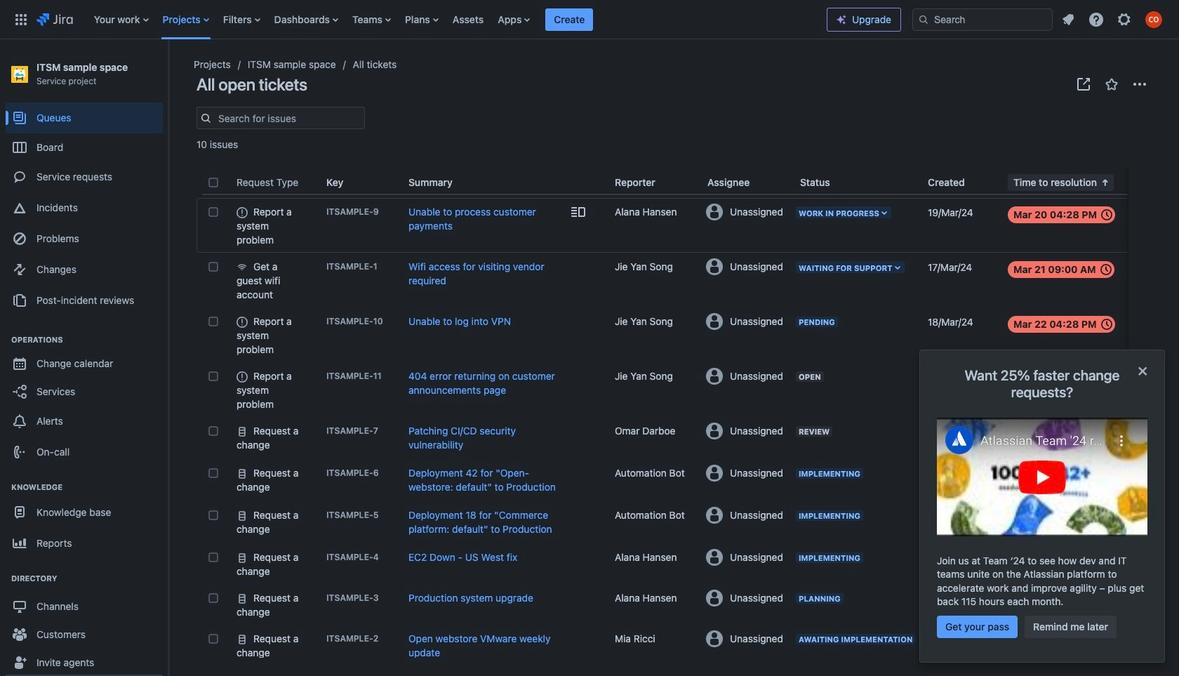 Task type: describe. For each thing, give the bounding box(es) containing it.
settings image
[[1117, 11, 1133, 28]]

sidebar navigation image
[[153, 56, 184, 84]]

heading for directory group in the bottom left of the page
[[6, 573, 163, 584]]

Search for issues field
[[214, 108, 364, 128]]

star image
[[1104, 76, 1121, 93]]

ascending icon image
[[1098, 174, 1114, 191]]

heading for knowledge group
[[6, 482, 163, 493]]

1 horizontal spatial list
[[1056, 7, 1171, 32]]

help image
[[1088, 11, 1105, 28]]

appswitcher icon image
[[13, 11, 29, 28]]

operations group
[[6, 320, 163, 472]]

primary element
[[8, 0, 827, 39]]

directory group
[[6, 559, 163, 676]]

knowledge group
[[6, 468, 163, 676]]

actions image
[[1132, 76, 1149, 93]]



Task type: locate. For each thing, give the bounding box(es) containing it.
1 heading from the top
[[6, 334, 163, 345]]

2 vertical spatial heading
[[6, 573, 163, 584]]

group
[[6, 98, 163, 320]]

0 horizontal spatial list
[[87, 0, 827, 39]]

notifications image
[[1060, 11, 1077, 28]]

banner
[[0, 0, 1180, 39]]

3 heading from the top
[[6, 573, 163, 584]]

None search field
[[913, 8, 1053, 31]]

1 vertical spatial heading
[[6, 482, 163, 493]]

0 vertical spatial heading
[[6, 334, 163, 345]]

heading for operations group
[[6, 334, 163, 345]]

jira image
[[37, 11, 73, 28], [37, 11, 73, 28]]

2 heading from the top
[[6, 482, 163, 493]]

list item
[[546, 0, 594, 39]]

open issue in sidebar image
[[570, 204, 587, 220]]

Search field
[[913, 8, 1053, 31]]

heading
[[6, 334, 163, 345], [6, 482, 163, 493], [6, 573, 163, 584]]

your profile and settings image
[[1146, 11, 1163, 28]]

search image
[[919, 14, 930, 25]]

list
[[87, 0, 827, 39], [1056, 7, 1171, 32]]

watch atlassian team '24 video dialog
[[920, 350, 1166, 663]]



Task type: vqa. For each thing, say whether or not it's contained in the screenshot.
Help Icon
no



